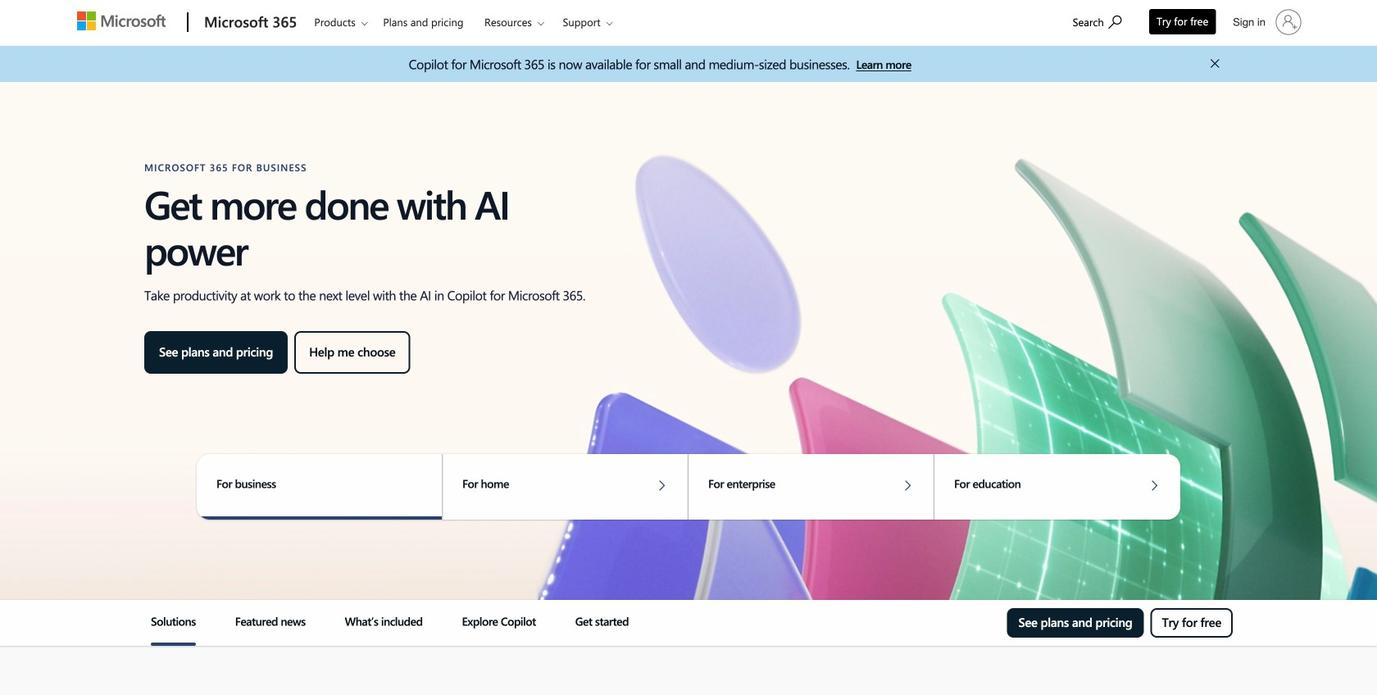 Task type: vqa. For each thing, say whether or not it's contained in the screenshot.
the right software
no



Task type: locate. For each thing, give the bounding box(es) containing it.
None search field
[[1065, 2, 1139, 39]]

in-page quick links element
[[75, 600, 1303, 646]]

solutions image
[[151, 643, 196, 646]]

microsoft image
[[77, 11, 166, 30]]

alert
[[409, 54, 850, 74]]



